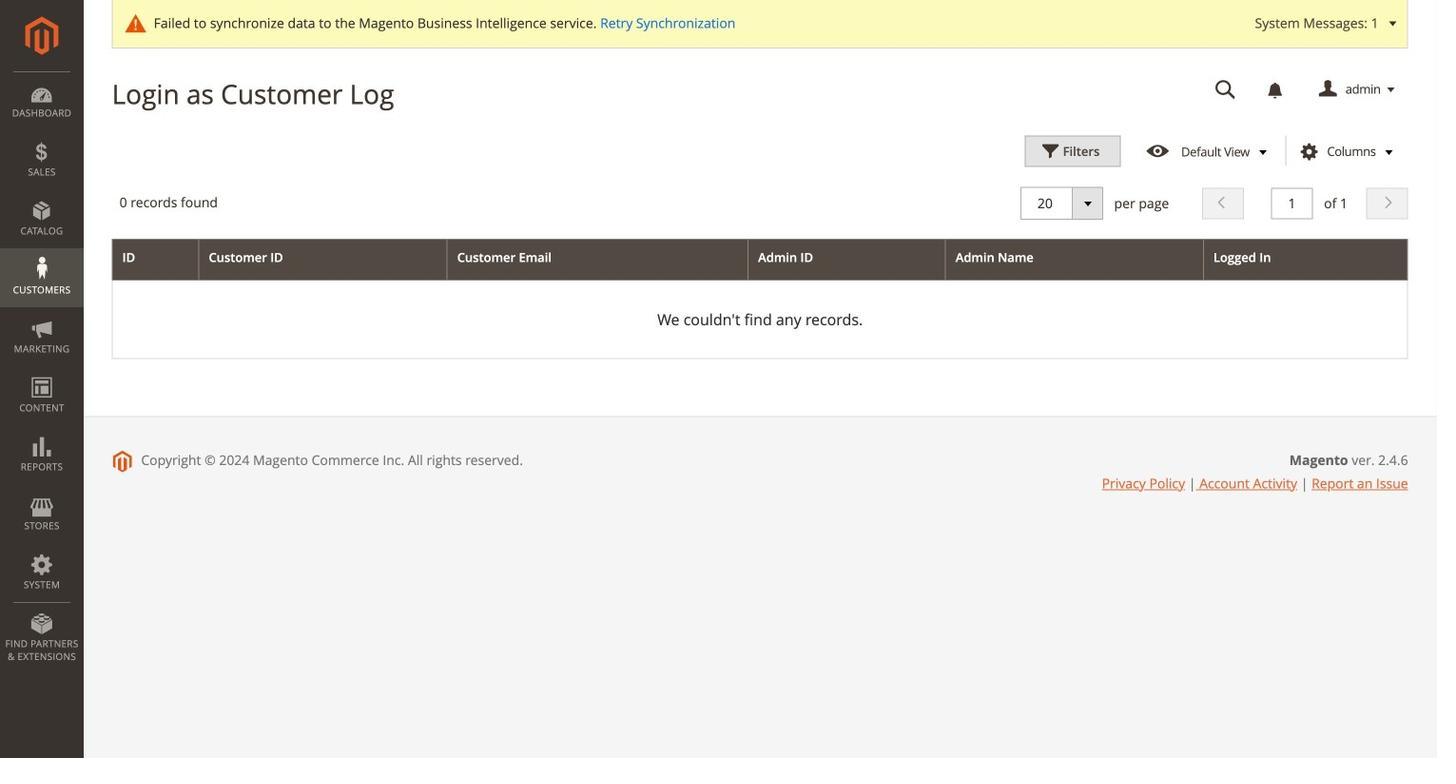 Task type: describe. For each thing, give the bounding box(es) containing it.
magento admin panel image
[[25, 16, 58, 55]]



Task type: locate. For each thing, give the bounding box(es) containing it.
None text field
[[1202, 73, 1250, 107]]

menu bar
[[0, 71, 84, 673]]

None number field
[[1271, 188, 1313, 219]]

None text field
[[1036, 194, 1093, 213]]



